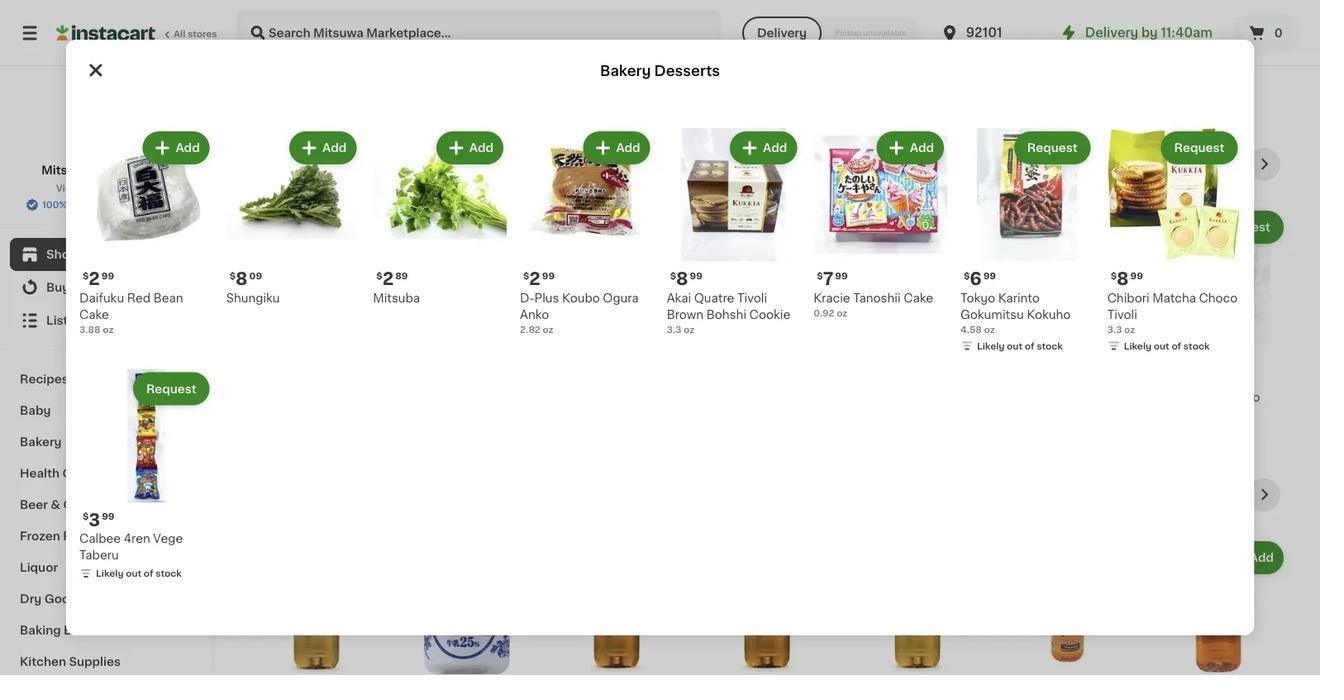 Task type: describe. For each thing, give the bounding box(es) containing it.
$ for daifuku red bean cake
[[83, 271, 89, 280]]

7 for $ 7
[[1009, 354, 1019, 371]]

daifuku red bean cake 3.88 oz
[[79, 292, 183, 334]]

shop link
[[10, 238, 201, 271]]

bakery inside dialog
[[600, 64, 651, 78]]

toyo suisan kaisha oriental noodles 3.32 oz
[[699, 45, 810, 87]]

0 horizontal spatial of
[[144, 569, 153, 578]]

3.3 inside the chibori matcha choco tivoli 3.3 oz
[[1107, 325, 1122, 334]]

3.88
[[79, 325, 100, 334]]

akai
[[667, 292, 691, 304]]

$ 6 99 for tokyo noodle chow mein, 5-pack
[[1153, 23, 1186, 40]]

shirakiku sanukiya udon japanese style noodles
[[549, 45, 673, 89]]

3 right 92101
[[1009, 23, 1020, 40]]

bean
[[153, 292, 183, 304]]

oz inside the 'akai quatre tivoli brown bohshi cookie 3.3 oz'
[[684, 325, 694, 334]]

buy it again
[[46, 282, 116, 293]]

3.3 inside the 'akai quatre tivoli brown bohshi cookie 3.3 oz'
[[667, 325, 681, 334]]

all
[[1163, 159, 1176, 171]]

99 for tokyo karinto gokumitsu kokuho
[[983, 271, 996, 280]]

8 for shirakiku sanukiya udon japanese style noodles
[[558, 23, 570, 40]]

product group containing 6
[[960, 128, 1094, 356]]

taberu
[[79, 550, 119, 561]]

92101
[[966, 27, 1002, 39]]

99 inside '$ 4 99'
[[422, 24, 434, 33]]

99 for d-plus koubo ogura anko
[[542, 271, 555, 280]]

view all
[[1131, 159, 1176, 171]]

4
[[408, 23, 420, 40]]

$ for d-plus koubo ogura anko
[[523, 271, 529, 280]]

tokyo for tokyo noodle chow mein, 5-pack
[[1150, 45, 1185, 56]]

view pricing policy link
[[56, 182, 155, 195]]

$ 2 99 for daifuku
[[83, 270, 114, 288]]

$ 7
[[1003, 354, 1019, 371]]

99 for tokyo noodle chow mein, 5-pack
[[1173, 24, 1186, 33]]

$ 8 99 for akai quatre tivoli brown bohshi cookie
[[670, 270, 702, 288]]

brown
[[667, 309, 703, 320]]

instacart logo image
[[56, 23, 155, 43]]

essentials
[[64, 625, 125, 636]]

92101 button
[[940, 10, 1039, 56]]

mitsuwa marketplace link
[[41, 86, 169, 179]]

frozen food link
[[10, 521, 201, 552]]

suisan
[[730, 45, 769, 56]]

item carousel region containing bakery desserts
[[248, 148, 1287, 466]]

matcha
[[1152, 292, 1196, 304]]

service type group
[[742, 17, 920, 50]]

request button for 3
[[135, 374, 208, 404]]

mitsuwa
[[41, 164, 92, 176]]

likely for 6
[[977, 341, 1005, 350]]

stores
[[188, 29, 217, 38]]

karinto for tokyo karinto gokumitsu kokuho
[[1188, 375, 1229, 387]]

dry
[[20, 594, 42, 605]]

3 inside 'bakery desserts' dialog
[[89, 511, 100, 529]]

99 for akai quatre tivoli brown bohshi cookie
[[690, 271, 702, 280]]

of for 6
[[1025, 341, 1034, 350]]

vege
[[153, 533, 183, 545]]

toyo
[[699, 45, 727, 56]]

$ for kracie tanoshii cake
[[817, 271, 823, 280]]

$ 2 99 for d-
[[523, 270, 555, 288]]

item carousel region containing add
[[248, 479, 1287, 675]]

recipes link
[[10, 364, 201, 395]]

mitsuba
[[373, 292, 420, 304]]

delivery by 11:40am
[[1085, 27, 1213, 39]]

request button for 8
[[1163, 133, 1236, 163]]

tokyo karinto gokumitsu kokuho
[[1150, 375, 1260, 404]]

sanukiya
[[604, 45, 656, 56]]

delivery button
[[742, 17, 822, 50]]

d-plus koubo ogura anko 2.82 oz
[[520, 292, 639, 334]]

$ for shungiku
[[229, 271, 235, 280]]

kitchen supplies link
[[10, 646, 201, 675]]

calbee 4ren vege taberu
[[79, 533, 183, 561]]

noodles inside shirakiku sanukiya udon japanese style noodles
[[549, 78, 597, 89]]

japanese
[[583, 61, 640, 73]]

0 button
[[1232, 13, 1300, 53]]

1 vertical spatial desserts
[[317, 156, 400, 173]]

oz inside the kracie tanoshii cake 0.92 oz
[[837, 308, 847, 317]]

1 vertical spatial bakery desserts
[[248, 156, 400, 173]]

beer
[[20, 499, 48, 511]]

request for 8
[[1174, 142, 1224, 154]]

out for 8
[[1154, 341, 1169, 350]]

kitchen supplies
[[20, 656, 121, 668]]

marketplace
[[94, 164, 169, 176]]

noodle
[[1188, 45, 1230, 56]]

2 for mitsuba
[[382, 270, 394, 288]]

ogura
[[603, 292, 639, 304]]

all stores
[[174, 29, 217, 38]]

food
[[63, 531, 93, 542]]

99 for calbee 4ren vege taberu
[[102, 512, 114, 521]]

kitchen
[[20, 656, 66, 668]]

$ 8 09
[[229, 270, 262, 288]]

$ inside '$ 4 99'
[[402, 24, 408, 33]]

$ for akai quatre tivoli brown bohshi cookie
[[670, 271, 676, 280]]

shop
[[46, 249, 77, 260]]

delivery by 11:40am link
[[1059, 23, 1213, 43]]

2.82
[[520, 325, 540, 334]]

desserts inside 'bakery desserts' dialog
[[654, 64, 720, 78]]

8 for chibori matcha choco tivoli
[[1117, 270, 1129, 288]]

oz inside the chibori matcha choco tivoli 3.3 oz
[[1124, 325, 1135, 334]]

buy it again link
[[10, 271, 201, 304]]

kokuho for tokyo karinto gokumitsu kokuho
[[1216, 392, 1260, 404]]

goods
[[44, 594, 84, 605]]

$ for toyo suisan kaisha oriental noodles
[[702, 24, 708, 33]]

again
[[84, 282, 116, 293]]

bohshi
[[706, 309, 746, 320]]

quatre
[[694, 292, 734, 304]]

delivery for delivery
[[757, 27, 807, 39]]

6 for tokyo noodle chow mein, 5-pack
[[1159, 23, 1171, 40]]

7 for $ 7 99
[[823, 270, 833, 288]]

karinto for tokyo karinto gokumitsu kokuho 4.58 oz
[[998, 292, 1040, 304]]

tokyo karinto gokumitsu kokuho button
[[1150, 208, 1287, 439]]

kokuho for tokyo karinto gokumitsu kokuho 4.58 oz
[[1027, 309, 1071, 320]]

all stores link
[[56, 10, 218, 56]]

stock for 6
[[1037, 341, 1063, 350]]

5-
[[1184, 61, 1197, 73]]

baking
[[20, 625, 61, 636]]

oz inside toyo suisan kaisha oriental noodles 3.32 oz
[[722, 77, 732, 87]]

request for 3
[[146, 383, 196, 395]]

choco
[[1199, 292, 1238, 304]]

daifuku
[[79, 292, 124, 304]]

baby link
[[10, 395, 201, 427]]

supplies
[[69, 656, 121, 668]]

mitsuwa marketplace logo image
[[69, 86, 142, 159]]

tokyo noodle chow mein, 5-pack
[[1150, 45, 1266, 73]]

oz inside daifuku red bean cake 3.88 oz
[[103, 325, 113, 334]]

beer & cider link
[[10, 489, 201, 521]]

policy
[[116, 184, 145, 193]]

$ inside $ 7
[[1003, 354, 1009, 363]]

anko
[[520, 309, 549, 320]]

3 up 'toyo' in the top of the page
[[708, 23, 720, 40]]

cake inside daifuku red bean cake 3.88 oz
[[79, 309, 109, 320]]

09
[[249, 271, 262, 280]]

$ 2 89
[[376, 270, 408, 288]]

health care
[[20, 468, 91, 479]]

$ for tokyo karinto gokumitsu kokuho
[[964, 271, 970, 280]]

0.92
[[814, 308, 834, 317]]

product group containing request
[[1150, 208, 1287, 439]]

it
[[73, 282, 81, 293]]

3 right delivery button
[[859, 23, 870, 40]]

99 for daifuku red bean cake
[[101, 271, 114, 280]]

lists
[[46, 315, 75, 327]]

1 horizontal spatial bakery
[[248, 156, 313, 173]]

view pricing policy
[[56, 184, 145, 193]]

$ 8 99 for shirakiku sanukiya udon japanese style noodles
[[552, 23, 584, 40]]

plus
[[534, 292, 559, 304]]

chibori
[[1107, 292, 1149, 304]]



Task type: locate. For each thing, give the bounding box(es) containing it.
1 horizontal spatial $ 6 99
[[1153, 23, 1186, 40]]

0 horizontal spatial 3.3
[[667, 325, 681, 334]]

delivery inside delivery by 11:40am link
[[1085, 27, 1138, 39]]

cake up 3.88
[[79, 309, 109, 320]]

99 for chibori matcha choco tivoli
[[1130, 271, 1143, 280]]

of down calbee 4ren vege taberu
[[144, 569, 153, 578]]

2 vertical spatial bakery
[[20, 436, 62, 448]]

out up $ 7
[[1007, 341, 1022, 350]]

of for 8
[[1172, 341, 1181, 350]]

view left the 'all'
[[1131, 159, 1160, 171]]

oz right 2.82
[[542, 325, 553, 334]]

tokyo inside 'tokyo karinto gokumitsu kokuho'
[[1150, 375, 1185, 387]]

$ for chibori matcha choco tivoli
[[1111, 271, 1117, 280]]

likely out of stock down calbee 4ren vege taberu
[[96, 569, 182, 578]]

0 vertical spatial item carousel region
[[248, 148, 1287, 466]]

out down calbee 4ren vege taberu
[[126, 569, 141, 578]]

$ for shirakiku sanukiya udon japanese style noodles
[[552, 24, 558, 33]]

None search field
[[236, 10, 721, 56]]

noodles down udon
[[549, 78, 597, 89]]

1 horizontal spatial of
[[1025, 341, 1034, 350]]

2 horizontal spatial likely out of stock
[[1124, 341, 1210, 350]]

bakery
[[600, 64, 651, 78], [248, 156, 313, 173], [20, 436, 62, 448]]

noodles down kaisha
[[748, 61, 797, 73]]

d-
[[520, 292, 534, 304]]

$ 6 99 up tokyo karinto gokumitsu kokuho 4.58 oz
[[964, 270, 996, 288]]

akai quatre tivoli brown bohshi cookie 3.3 oz
[[667, 292, 790, 334]]

6 inside product group
[[970, 270, 982, 288]]

baking essentials
[[20, 625, 125, 636]]

karinto up $ 7
[[998, 292, 1040, 304]]

2 horizontal spatial of
[[1172, 341, 1181, 350]]

0 horizontal spatial likely
[[96, 569, 123, 578]]

gokumitsu inside tokyo karinto gokumitsu kokuho 4.58 oz
[[960, 309, 1024, 320]]

1 horizontal spatial $ 2 99
[[523, 270, 555, 288]]

kracie tanoshii cake 0.92 oz
[[814, 292, 933, 317]]

7 up kracie
[[823, 270, 833, 288]]

care
[[62, 468, 91, 479]]

karinto inside tokyo karinto gokumitsu kokuho 4.58 oz
[[998, 292, 1040, 304]]

0 vertical spatial desserts
[[654, 64, 720, 78]]

tokyo karinto gokumitsu kokuho 4.58 oz
[[960, 292, 1071, 334]]

2 item carousel region from the top
[[248, 479, 1287, 675]]

1 horizontal spatial tivoli
[[1107, 309, 1137, 320]]

4.58
[[960, 325, 982, 334]]

1 vertical spatial noodles
[[549, 78, 597, 89]]

karinto inside 'tokyo karinto gokumitsu kokuho'
[[1188, 375, 1229, 387]]

3.32
[[699, 77, 719, 87]]

0 vertical spatial bakery desserts
[[600, 64, 720, 78]]

cake right tanoshii
[[904, 292, 933, 304]]

0 horizontal spatial noodles
[[549, 78, 597, 89]]

$ 6 99 for tokyo karinto gokumitsu kokuho
[[964, 270, 996, 288]]

tokyo down the chibori matcha choco tivoli 3.3 oz
[[1150, 375, 1185, 387]]

2 for daifuku red bean cake
[[89, 270, 100, 288]]

likely out of stock down the chibori matcha choco tivoli 3.3 oz
[[1124, 341, 1210, 350]]

$ 6 99 inside 'bakery desserts' dialog
[[964, 270, 996, 288]]

1 vertical spatial bakery
[[248, 156, 313, 173]]

2 vertical spatial tokyo
[[1150, 375, 1185, 387]]

$ inside $ 8 09
[[229, 271, 235, 280]]

0 vertical spatial view
[[1131, 159, 1160, 171]]

noodles inside toyo suisan kaisha oriental noodles 3.32 oz
[[748, 61, 797, 73]]

0 horizontal spatial gokumitsu
[[960, 309, 1024, 320]]

delivery
[[1085, 27, 1138, 39], [757, 27, 807, 39]]

stock for 8
[[1183, 341, 1210, 350]]

desserts
[[654, 64, 720, 78], [317, 156, 400, 173]]

oz right 4.58
[[984, 325, 995, 334]]

0 vertical spatial 6
[[1159, 23, 1171, 40]]

0 vertical spatial tivoli
[[737, 292, 767, 304]]

$ 2 99 up plus on the top
[[523, 270, 555, 288]]

tivoli inside the 'akai quatre tivoli brown bohshi cookie 3.3 oz'
[[737, 292, 767, 304]]

1 vertical spatial tivoli
[[1107, 309, 1137, 320]]

karinto
[[998, 292, 1040, 304], [1188, 375, 1229, 387]]

pack
[[1197, 61, 1226, 73]]

$ 8 99 up shirakiku
[[552, 23, 584, 40]]

kracie
[[814, 292, 850, 304]]

likely down the chibori matcha choco tivoli 3.3 oz
[[1124, 341, 1151, 350]]

$ 8 99 up chibori
[[1111, 270, 1143, 288]]

0 horizontal spatial bakery
[[20, 436, 62, 448]]

0 horizontal spatial cake
[[79, 309, 109, 320]]

4ren
[[124, 533, 150, 545]]

tokyo up 'mein,'
[[1150, 45, 1185, 56]]

0 horizontal spatial $ 2 99
[[83, 270, 114, 288]]

1 vertical spatial 7
[[1009, 354, 1019, 371]]

cookie
[[749, 309, 790, 320]]

0 horizontal spatial desserts
[[317, 156, 400, 173]]

red
[[127, 292, 150, 304]]

oz down oriental
[[722, 77, 732, 87]]

$ 3 99
[[251, 23, 283, 40], [702, 23, 734, 40], [853, 23, 884, 40], [1003, 23, 1035, 40], [83, 511, 114, 529]]

view
[[1131, 159, 1160, 171], [56, 184, 79, 193]]

1 horizontal spatial likely out of stock
[[977, 341, 1063, 350]]

likely down taberu
[[96, 569, 123, 578]]

3 right stores
[[257, 23, 269, 40]]

0 vertical spatial tokyo
[[1150, 45, 1185, 56]]

view for view all
[[1131, 159, 1160, 171]]

bakery desserts
[[600, 64, 720, 78], [248, 156, 400, 173]]

100%
[[42, 200, 67, 210]]

stock down the chibori matcha choco tivoli 3.3 oz
[[1183, 341, 1210, 350]]

baby
[[20, 405, 51, 417]]

$ inside $ 2 89
[[376, 271, 382, 280]]

baking essentials link
[[10, 615, 201, 646]]

0 vertical spatial kokuho
[[1027, 309, 1071, 320]]

1 horizontal spatial likely
[[977, 341, 1005, 350]]

0 horizontal spatial view
[[56, 184, 79, 193]]

1 horizontal spatial gokumitsu
[[1150, 392, 1213, 404]]

0 horizontal spatial 2
[[89, 270, 100, 288]]

kaisha
[[772, 45, 810, 56]]

add button
[[144, 133, 208, 163], [291, 133, 355, 163], [438, 133, 502, 163], [585, 133, 648, 163], [731, 133, 795, 163], [878, 133, 942, 163], [316, 213, 380, 242], [467, 213, 530, 242], [767, 213, 831, 242], [918, 213, 981, 242], [1068, 213, 1132, 242], [1218, 543, 1282, 573]]

chow
[[1233, 45, 1266, 56]]

1 horizontal spatial 6
[[1159, 23, 1171, 40]]

oz inside d-plus koubo ogura anko 2.82 oz
[[542, 325, 553, 334]]

1 item carousel region from the top
[[248, 148, 1287, 466]]

of down tokyo karinto gokumitsu kokuho 4.58 oz
[[1025, 341, 1034, 350]]

bakery desserts inside dialog
[[600, 64, 720, 78]]

1 vertical spatial tokyo
[[960, 292, 995, 304]]

$
[[251, 24, 257, 33], [702, 24, 708, 33], [402, 24, 408, 33], [552, 24, 558, 33], [853, 24, 859, 33], [1003, 24, 1009, 33], [1153, 24, 1159, 33], [83, 271, 89, 280], [670, 271, 676, 280], [229, 271, 235, 280], [376, 271, 382, 280], [523, 271, 529, 280], [817, 271, 823, 280], [964, 271, 970, 280], [1111, 271, 1117, 280], [1003, 354, 1009, 363], [83, 512, 89, 521]]

dry goods
[[20, 594, 84, 605]]

delivery inside delivery button
[[757, 27, 807, 39]]

8 for akai quatre tivoli brown bohshi cookie
[[676, 270, 688, 288]]

99 inside $ 7 99
[[835, 271, 848, 280]]

chibori matcha choco tivoli 3.3 oz
[[1107, 292, 1238, 334]]

oz down kracie
[[837, 308, 847, 317]]

8 left 09
[[235, 270, 247, 288]]

tokyo inside tokyo noodle chow mein, 5-pack
[[1150, 45, 1185, 56]]

1 horizontal spatial delivery
[[1085, 27, 1138, 39]]

view all button
[[1125, 148, 1194, 181]]

out for 6
[[1007, 341, 1022, 350]]

0 horizontal spatial bakery desserts
[[248, 156, 400, 173]]

0 horizontal spatial karinto
[[998, 292, 1040, 304]]

0 horizontal spatial stock
[[155, 569, 182, 578]]

0 horizontal spatial 6
[[970, 270, 982, 288]]

2 left 89
[[382, 270, 394, 288]]

calbee
[[79, 533, 121, 545]]

1 vertical spatial karinto
[[1188, 375, 1229, 387]]

item carousel region
[[248, 148, 1287, 466], [248, 479, 1287, 675]]

1 vertical spatial $ 6 99
[[964, 270, 996, 288]]

1 horizontal spatial bakery desserts
[[600, 64, 720, 78]]

tokyo up 4.58
[[960, 292, 995, 304]]

liquor
[[20, 562, 58, 574]]

likely out of stock for 6
[[977, 341, 1063, 350]]

2
[[89, 270, 100, 288], [382, 270, 394, 288], [529, 270, 540, 288]]

likely for 8
[[1124, 341, 1151, 350]]

oz down chibori
[[1124, 325, 1135, 334]]

6 for tokyo karinto gokumitsu kokuho
[[970, 270, 982, 288]]

2 horizontal spatial 2
[[529, 270, 540, 288]]

1 horizontal spatial desserts
[[654, 64, 720, 78]]

karinto down the chibori matcha choco tivoli 3.3 oz
[[1188, 375, 1229, 387]]

1 horizontal spatial noodles
[[748, 61, 797, 73]]

2 for d-plus koubo ogura anko
[[529, 270, 540, 288]]

tokyo for tokyo karinto gokumitsu kokuho
[[1150, 375, 1185, 387]]

1 horizontal spatial 7
[[1009, 354, 1019, 371]]

1 horizontal spatial stock
[[1037, 341, 1063, 350]]

udon
[[549, 61, 580, 73]]

request for 6
[[1027, 142, 1077, 154]]

1 vertical spatial kokuho
[[1216, 392, 1260, 404]]

1 horizontal spatial view
[[1131, 159, 1160, 171]]

1 horizontal spatial cake
[[904, 292, 933, 304]]

bakery link
[[10, 427, 201, 458]]

request button for 6
[[1016, 133, 1089, 163]]

shungiku
[[226, 292, 280, 304]]

oz right 3.88
[[103, 325, 113, 334]]

guarantee
[[127, 200, 175, 210]]

0 vertical spatial cake
[[904, 292, 933, 304]]

1 vertical spatial cake
[[79, 309, 109, 320]]

0 vertical spatial $ 6 99
[[1153, 23, 1186, 40]]

3.3 down chibori
[[1107, 325, 1122, 334]]

gokumitsu for tokyo karinto gokumitsu kokuho
[[1150, 392, 1213, 404]]

6 up 4.58
[[970, 270, 982, 288]]

$ inside $ 7 99
[[817, 271, 823, 280]]

$ for mitsuba
[[376, 271, 382, 280]]

pricing
[[81, 184, 114, 193]]

bakery desserts dialog
[[66, 40, 1254, 636]]

2 horizontal spatial bakery
[[600, 64, 651, 78]]

0 horizontal spatial 7
[[823, 270, 833, 288]]

8 up chibori
[[1117, 270, 1129, 288]]

kokuho inside tokyo karinto gokumitsu kokuho 4.58 oz
[[1027, 309, 1071, 320]]

out down the chibori matcha choco tivoli 3.3 oz
[[1154, 341, 1169, 350]]

dry goods link
[[10, 584, 201, 615]]

3 up calbee
[[89, 511, 100, 529]]

$ for tokyo noodle chow mein, 5-pack
[[1153, 24, 1159, 33]]

product group
[[79, 128, 213, 336], [226, 128, 360, 306], [373, 128, 507, 306], [520, 128, 653, 336], [667, 128, 800, 336], [814, 128, 947, 319], [960, 128, 1094, 356], [1107, 128, 1241, 356], [248, 208, 385, 403], [398, 208, 535, 390], [549, 208, 686, 390], [699, 208, 836, 419], [849, 208, 986, 419], [1000, 208, 1137, 403], [1150, 208, 1287, 439], [79, 369, 213, 584], [1150, 538, 1287, 675]]

1 horizontal spatial out
[[1007, 341, 1022, 350]]

kokuho inside 'tokyo karinto gokumitsu kokuho'
[[1216, 392, 1260, 404]]

2 horizontal spatial $ 8 99
[[1111, 270, 1143, 288]]

tokyo for tokyo karinto gokumitsu kokuho 4.58 oz
[[960, 292, 995, 304]]

0 horizontal spatial likely out of stock
[[96, 569, 182, 578]]

2 horizontal spatial out
[[1154, 341, 1169, 350]]

tivoli up cookie in the right of the page
[[737, 292, 767, 304]]

view inside popup button
[[1131, 159, 1160, 171]]

$8.99 element
[[849, 351, 986, 373]]

health care link
[[10, 458, 201, 489]]

0 vertical spatial gokumitsu
[[960, 309, 1024, 320]]

$ 2 99 up daifuku
[[83, 270, 114, 288]]

oz down brown
[[684, 325, 694, 334]]

tokyo inside tokyo karinto gokumitsu kokuho 4.58 oz
[[960, 292, 995, 304]]

1 horizontal spatial 3.3
[[1107, 325, 1122, 334]]

2 up d-
[[529, 270, 540, 288]]

0 horizontal spatial out
[[126, 569, 141, 578]]

2 horizontal spatial stock
[[1183, 341, 1210, 350]]

$ 8 99 up akai
[[670, 270, 702, 288]]

1 horizontal spatial 2
[[382, 270, 394, 288]]

0
[[1274, 27, 1283, 39]]

stock down vege on the left of page
[[155, 569, 182, 578]]

2 horizontal spatial likely
[[1124, 341, 1151, 350]]

likely down 4.58
[[977, 341, 1005, 350]]

$ 6 99 up 'mein,'
[[1153, 23, 1186, 40]]

stock down tokyo karinto gokumitsu kokuho 4.58 oz
[[1037, 341, 1063, 350]]

$ 6 99
[[1153, 23, 1186, 40], [964, 270, 996, 288]]

cider
[[63, 499, 96, 511]]

99 for shirakiku sanukiya udon japanese style noodles
[[572, 24, 584, 33]]

1 vertical spatial item carousel region
[[248, 479, 1287, 675]]

$ 8 99
[[552, 23, 584, 40], [670, 270, 702, 288], [1111, 270, 1143, 288]]

tanoshii
[[853, 292, 901, 304]]

$ 8 99 for chibori matcha choco tivoli
[[1111, 270, 1143, 288]]

$ 3 99 inside product group
[[83, 511, 114, 529]]

tokyo
[[1150, 45, 1185, 56], [960, 292, 995, 304], [1150, 375, 1185, 387]]

delivery up kaisha
[[757, 27, 807, 39]]

1 vertical spatial 6
[[970, 270, 982, 288]]

shirakiku
[[549, 45, 601, 56]]

7 inside 'bakery desserts' dialog
[[823, 270, 833, 288]]

0 vertical spatial 7
[[823, 270, 833, 288]]

request
[[1027, 142, 1077, 154], [1174, 142, 1224, 154], [1220, 222, 1271, 233], [146, 383, 196, 395]]

gokumitsu inside 'tokyo karinto gokumitsu kokuho'
[[1150, 392, 1213, 404]]

3.3 down brown
[[667, 325, 681, 334]]

0 vertical spatial noodles
[[748, 61, 797, 73]]

gokumitsu for tokyo karinto gokumitsu kokuho 4.58 oz
[[960, 309, 1024, 320]]

frozen
[[20, 531, 60, 542]]

1 horizontal spatial $ 8 99
[[670, 270, 702, 288]]

of
[[1025, 341, 1034, 350], [1172, 341, 1181, 350], [144, 569, 153, 578]]

delivery left by
[[1085, 27, 1138, 39]]

1 horizontal spatial kokuho
[[1216, 392, 1260, 404]]

style
[[643, 61, 673, 73]]

8 up akai
[[676, 270, 688, 288]]

of down the chibori matcha choco tivoli 3.3 oz
[[1172, 341, 1181, 350]]

0 horizontal spatial kokuho
[[1027, 309, 1071, 320]]

7 down tokyo karinto gokumitsu kokuho 4.58 oz
[[1009, 354, 1019, 371]]

3
[[257, 23, 269, 40], [708, 23, 720, 40], [859, 23, 870, 40], [1009, 23, 1020, 40], [89, 511, 100, 529]]

$ for calbee 4ren vege taberu
[[83, 512, 89, 521]]

1 vertical spatial view
[[56, 184, 79, 193]]

2 right it
[[89, 270, 100, 288]]

11:40am
[[1161, 27, 1213, 39]]

0 horizontal spatial $ 6 99
[[964, 270, 996, 288]]

tivoli inside the chibori matcha choco tivoli 3.3 oz
[[1107, 309, 1137, 320]]

all
[[174, 29, 185, 38]]

99 for kracie tanoshii cake
[[835, 271, 848, 280]]

1 vertical spatial gokumitsu
[[1150, 392, 1213, 404]]

tivoli down chibori
[[1107, 309, 1137, 320]]

delivery for delivery by 11:40am
[[1085, 27, 1138, 39]]

likely out of stock up $ 7
[[977, 341, 1063, 350]]

likely out of stock for 8
[[1124, 341, 1210, 350]]

0 vertical spatial bakery
[[600, 64, 651, 78]]

view for view pricing policy
[[56, 184, 79, 193]]

$ 4 99
[[402, 23, 434, 40]]

99 for toyo suisan kaisha oriental noodles
[[721, 24, 734, 33]]

0 horizontal spatial $ 8 99
[[552, 23, 584, 40]]

8 for shungiku
[[235, 270, 247, 288]]

frozen food
[[20, 531, 93, 542]]

$ 7 99
[[817, 270, 848, 288]]

0 horizontal spatial tivoli
[[737, 292, 767, 304]]

1 horizontal spatial karinto
[[1188, 375, 1229, 387]]

product group containing 3
[[79, 369, 213, 584]]

satisfaction
[[70, 200, 125, 210]]

liquor link
[[10, 552, 201, 584]]

100% satisfaction guarantee button
[[26, 195, 185, 212]]

cake inside the kracie tanoshii cake 0.92 oz
[[904, 292, 933, 304]]

view down mitsuwa
[[56, 184, 79, 193]]

request button
[[1016, 133, 1089, 163], [1163, 133, 1236, 163], [1209, 213, 1282, 242], [135, 374, 208, 404]]

6 right by
[[1159, 23, 1171, 40]]

$ 2 99
[[83, 270, 114, 288], [523, 270, 555, 288]]

oz
[[722, 77, 732, 87], [837, 308, 847, 317], [103, 325, 113, 334], [684, 325, 694, 334], [542, 325, 553, 334], [984, 325, 995, 334], [1124, 325, 1135, 334]]

8 up shirakiku
[[558, 23, 570, 40]]

mitsuwa marketplace
[[41, 164, 169, 176]]

0 vertical spatial karinto
[[998, 292, 1040, 304]]

oz inside tokyo karinto gokumitsu kokuho 4.58 oz
[[984, 325, 995, 334]]

0 horizontal spatial delivery
[[757, 27, 807, 39]]



Task type: vqa. For each thing, say whether or not it's contained in the screenshot.


